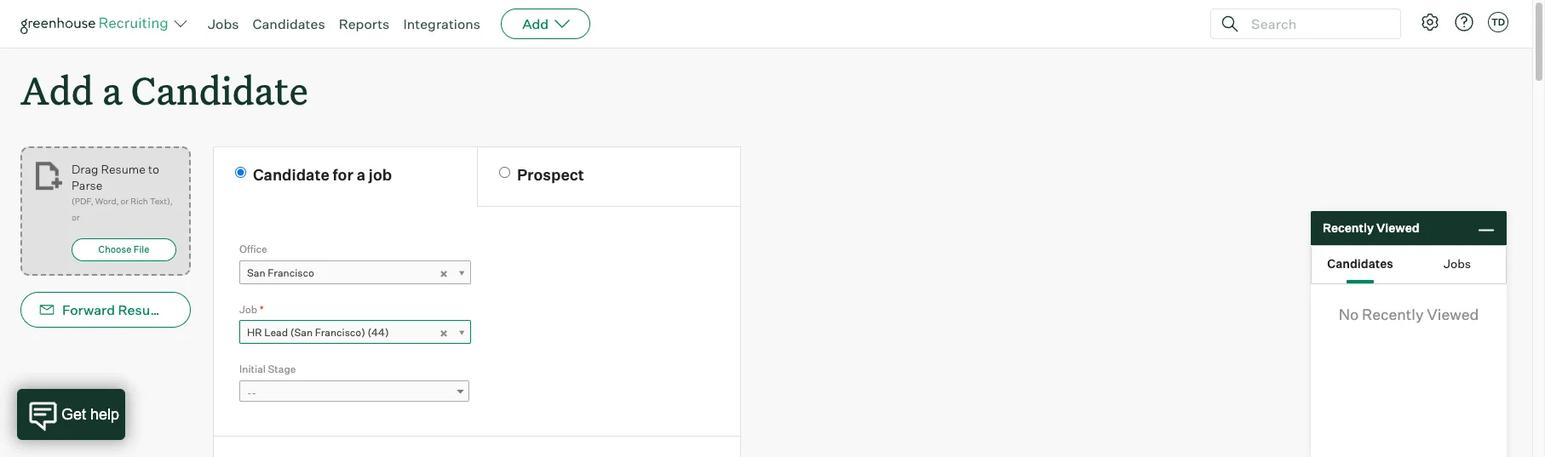 Task type: locate. For each thing, give the bounding box(es) containing it.
to
[[148, 162, 159, 176]]

0 vertical spatial or
[[121, 196, 129, 206]]

0 vertical spatial resume
[[101, 162, 146, 176]]

Prospect radio
[[499, 167, 510, 178]]

1 vertical spatial add
[[20, 65, 93, 115]]

td
[[1491, 16, 1505, 28]]

1 horizontal spatial candidates
[[1327, 256, 1393, 270]]

file
[[133, 244, 149, 256]]

1 vertical spatial or
[[71, 212, 79, 222]]

via
[[173, 302, 191, 319]]

a
[[102, 65, 122, 115], [357, 165, 365, 184]]

candidate right candidate for a job radio
[[253, 165, 329, 184]]

0 vertical spatial a
[[102, 65, 122, 115]]

candidate
[[131, 65, 308, 115], [253, 165, 329, 184]]

drag resume to parse (pdf, word, or rich text), or
[[71, 162, 173, 222]]

add inside popup button
[[522, 15, 549, 32]]

-- link
[[239, 380, 469, 405]]

forward
[[62, 302, 115, 319]]

0 vertical spatial candidates
[[253, 15, 325, 32]]

choose file
[[98, 244, 149, 256]]

resume left to
[[101, 162, 146, 176]]

0 vertical spatial candidate
[[131, 65, 308, 115]]

no
[[1339, 305, 1359, 324]]

initial stage
[[239, 363, 296, 376]]

1 horizontal spatial add
[[522, 15, 549, 32]]

text),
[[150, 196, 173, 206]]

td button
[[1485, 9, 1512, 36]]

*
[[260, 303, 264, 316]]

candidate for a job
[[253, 165, 392, 184]]

-
[[247, 386, 252, 399], [252, 386, 256, 399]]

for
[[333, 165, 353, 184]]

office
[[239, 243, 267, 256]]

candidates down recently viewed
[[1327, 256, 1393, 270]]

add for add a candidate
[[20, 65, 93, 115]]

1 horizontal spatial or
[[121, 196, 129, 206]]

resume inside "drag resume to parse (pdf, word, or rich text), or"
[[101, 162, 146, 176]]

0 horizontal spatial viewed
[[1376, 221, 1420, 235]]

candidates right jobs link
[[253, 15, 325, 32]]

viewed
[[1376, 221, 1420, 235], [1427, 305, 1479, 324]]

0 vertical spatial add
[[522, 15, 549, 32]]

resume inside button
[[118, 302, 170, 319]]

0 vertical spatial viewed
[[1376, 221, 1420, 235]]

a right for
[[357, 165, 365, 184]]

or down (pdf,
[[71, 212, 79, 222]]

2 - from the left
[[252, 386, 256, 399]]

recently
[[1323, 221, 1374, 235], [1362, 305, 1424, 324]]

1 vertical spatial a
[[357, 165, 365, 184]]

or left rich
[[121, 196, 129, 206]]

word,
[[95, 196, 119, 206]]

candidates
[[253, 15, 325, 32], [1327, 256, 1393, 270]]

no recently viewed
[[1339, 305, 1479, 324]]

francisco
[[268, 266, 314, 279]]

prospect
[[517, 165, 584, 184]]

francisco)
[[315, 326, 365, 339]]

candidates link
[[253, 15, 325, 32]]

1 vertical spatial resume
[[118, 302, 170, 319]]

jobs
[[208, 15, 239, 32]]

reports
[[339, 15, 390, 32]]

add for add
[[522, 15, 549, 32]]

candidate down jobs link
[[131, 65, 308, 115]]

san francisco
[[247, 266, 314, 279]]

job
[[369, 165, 392, 184]]

a down 'greenhouse recruiting' "image"
[[102, 65, 122, 115]]

resume
[[101, 162, 146, 176], [118, 302, 170, 319]]

or
[[121, 196, 129, 206], [71, 212, 79, 222]]

add a candidate
[[20, 65, 308, 115]]

hr lead (san francisco) (44)
[[247, 326, 389, 339]]

configure image
[[1420, 12, 1440, 32]]

resume left via
[[118, 302, 170, 319]]

1 vertical spatial viewed
[[1427, 305, 1479, 324]]

0 horizontal spatial add
[[20, 65, 93, 115]]

add
[[522, 15, 549, 32], [20, 65, 93, 115]]

(pdf,
[[71, 196, 93, 206]]

1 - from the left
[[247, 386, 252, 399]]

stage
[[268, 363, 296, 376]]

resume for forward
[[118, 302, 170, 319]]



Task type: vqa. For each thing, say whether or not it's contained in the screenshot.
Resume within the Drag Resume to Parse (PDF, Word, or Rich Text), or
yes



Task type: describe. For each thing, give the bounding box(es) containing it.
1 vertical spatial candidates
[[1327, 256, 1393, 270]]

choose
[[98, 244, 131, 256]]

integrations
[[403, 15, 481, 32]]

san francisco link
[[239, 260, 471, 285]]

Search text field
[[1247, 11, 1385, 36]]

email
[[194, 302, 230, 319]]

(44)
[[368, 326, 389, 339]]

rich
[[130, 196, 148, 206]]

resume for drag
[[101, 162, 146, 176]]

0 horizontal spatial candidates
[[253, 15, 325, 32]]

hr
[[247, 326, 262, 339]]

0 horizontal spatial or
[[71, 212, 79, 222]]

jobs link
[[208, 15, 239, 32]]

1 horizontal spatial a
[[357, 165, 365, 184]]

1 vertical spatial candidate
[[253, 165, 329, 184]]

reports link
[[339, 15, 390, 32]]

0 vertical spatial recently
[[1323, 221, 1374, 235]]

forward resume via email button
[[20, 292, 230, 328]]

1 vertical spatial recently
[[1362, 305, 1424, 324]]

add button
[[501, 9, 590, 39]]

td button
[[1488, 12, 1509, 32]]

1 horizontal spatial viewed
[[1427, 305, 1479, 324]]

recently viewed
[[1323, 221, 1420, 235]]

(san
[[290, 326, 313, 339]]

parse
[[71, 178, 102, 193]]

integrations link
[[403, 15, 481, 32]]

0 horizontal spatial a
[[102, 65, 122, 115]]

lead
[[264, 326, 288, 339]]

initial
[[239, 363, 266, 376]]

greenhouse recruiting image
[[20, 14, 174, 34]]

Candidate for a job radio
[[235, 167, 246, 178]]

drag
[[71, 162, 98, 176]]

job
[[239, 303, 257, 316]]

job *
[[239, 303, 264, 316]]

hr lead (san francisco) (44) link
[[239, 320, 471, 345]]

forward resume via email
[[62, 302, 230, 319]]

san
[[247, 266, 265, 279]]

--
[[247, 386, 256, 399]]



